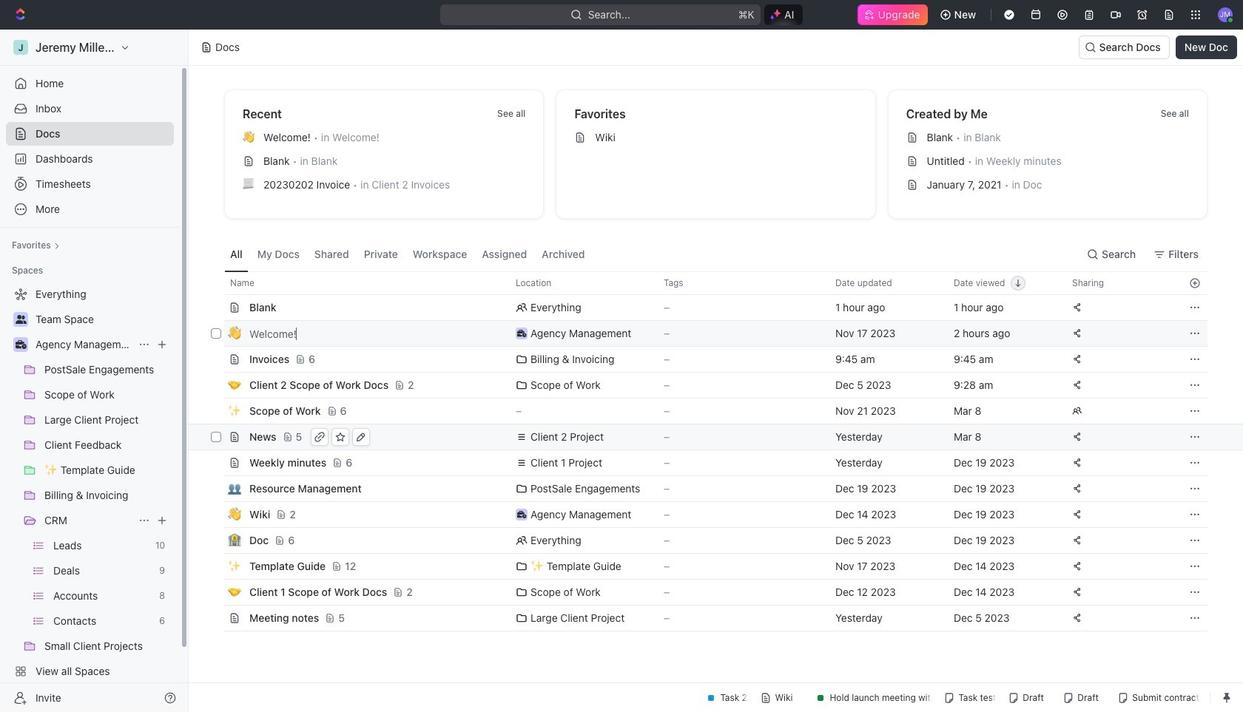 Task type: vqa. For each thing, say whether or not it's contained in the screenshot.
"Back" button
no



Task type: locate. For each thing, give the bounding box(es) containing it.
row
[[208, 272, 1208, 295], [208, 295, 1208, 321], [208, 320, 1208, 347], [208, 346, 1208, 373], [208, 372, 1208, 399], [208, 398, 1208, 425], [189, 424, 1243, 451], [208, 450, 1208, 477], [208, 476, 1208, 502], [208, 502, 1208, 528], [208, 528, 1208, 554], [208, 553, 1208, 580], [208, 579, 1208, 606], [208, 605, 1208, 632]]

tree inside sidebar navigation
[[6, 283, 174, 709]]

table
[[189, 272, 1243, 632]]

user group image
[[15, 315, 26, 324]]

0 vertical spatial business time image
[[15, 340, 26, 349]]

business time image
[[15, 340, 26, 349], [517, 511, 526, 519]]

tree
[[6, 283, 174, 709]]

tab list
[[224, 237, 591, 272]]

1 vertical spatial business time image
[[517, 511, 526, 519]]



Task type: describe. For each thing, give the bounding box(es) containing it.
sidebar navigation
[[0, 30, 192, 713]]

1 horizontal spatial business time image
[[517, 511, 526, 519]]

business time image
[[517, 330, 526, 337]]

jeremy miller's workspace, , element
[[13, 40, 28, 55]]

0 horizontal spatial business time image
[[15, 340, 26, 349]]



